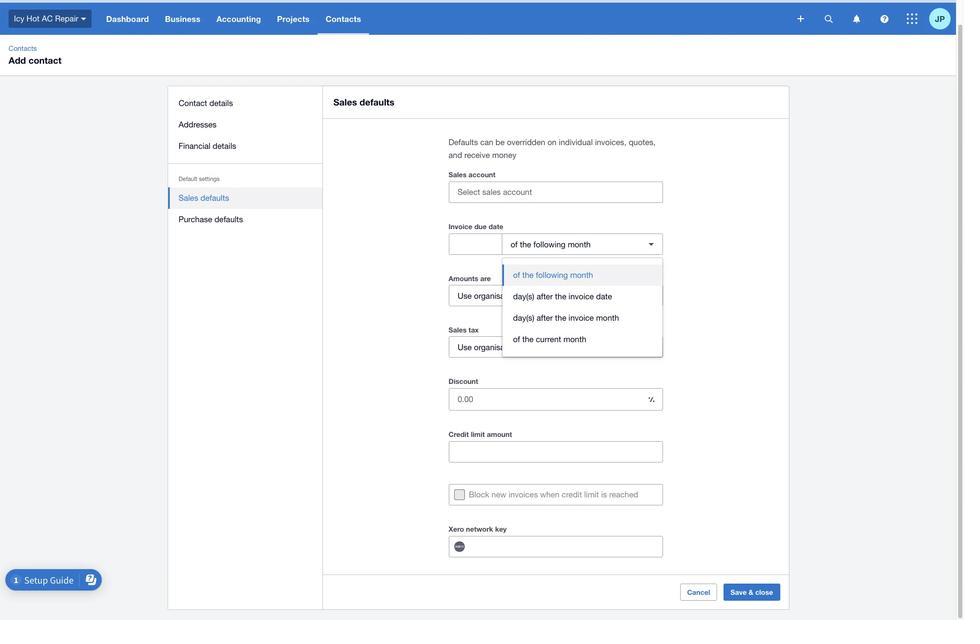 Task type: vqa. For each thing, say whether or not it's contained in the screenshot.
Use organisation settings to the top
yes



Task type: locate. For each thing, give the bounding box(es) containing it.
0 vertical spatial after
[[537, 292, 553, 301]]

day(s) up of the current month
[[513, 314, 535, 323]]

following inside popup button
[[534, 240, 566, 249]]

day(s) inside 'button'
[[513, 314, 535, 323]]

2 use from the top
[[458, 343, 472, 352]]

settings
[[199, 176, 220, 182], [521, 291, 549, 300], [521, 343, 549, 352]]

month up "day(s) after the invoice date" button in the top right of the page
[[571, 271, 594, 280]]

0 vertical spatial sales defaults
[[334, 96, 395, 108]]

limit
[[471, 430, 485, 439], [585, 490, 599, 499]]

0 vertical spatial details
[[210, 99, 233, 108]]

cancel button
[[681, 584, 718, 601]]

date inside button
[[596, 292, 612, 301]]

after inside 'button'
[[537, 314, 553, 323]]

use organisation settings for are
[[458, 291, 549, 300]]

after for day(s) after the invoice month
[[537, 314, 553, 323]]

invoice down "day(s) after the invoice date" button in the top right of the page
[[569, 314, 594, 323]]

0 horizontal spatial contacts
[[9, 44, 37, 53]]

day(s)
[[513, 292, 535, 301], [513, 314, 535, 323]]

list box
[[503, 258, 663, 357]]

defaults inside button
[[201, 193, 229, 203]]

0 vertical spatial of
[[511, 240, 518, 249]]

menu
[[168, 86, 323, 237]]

2 vertical spatial of
[[513, 335, 520, 344]]

individual
[[559, 138, 593, 147]]

of the following month up day(s) after the invoice date
[[513, 271, 594, 280]]

use down amounts
[[458, 291, 472, 300]]

invoices
[[509, 490, 538, 499]]

contact
[[179, 99, 207, 108]]

month
[[568, 240, 591, 249], [571, 271, 594, 280], [596, 314, 619, 323], [564, 335, 587, 344]]

0 vertical spatial use organisation settings button
[[449, 285, 663, 307]]

save & close button
[[724, 584, 781, 601]]

1 vertical spatial day(s)
[[513, 314, 535, 323]]

0 vertical spatial limit
[[471, 430, 485, 439]]

of the current month
[[513, 335, 587, 344]]

after up the day(s) after the invoice month
[[537, 292, 553, 301]]

invoice inside 'button'
[[569, 314, 594, 323]]

use organisation settings button
[[449, 285, 663, 307], [449, 337, 663, 358]]

sales
[[334, 96, 357, 108], [449, 170, 467, 179], [179, 193, 198, 203], [449, 326, 467, 334]]

use organisation settings button down the day(s) after the invoice month
[[449, 337, 663, 358]]

following
[[534, 240, 566, 249], [536, 271, 568, 280]]

settings down the day(s) after the invoice month
[[521, 343, 549, 352]]

of for of the following month button
[[513, 271, 520, 280]]

contacts for contacts
[[326, 14, 361, 24]]

0 vertical spatial invoice
[[569, 292, 594, 301]]

use organisation settings down tax
[[458, 343, 549, 352]]

projects
[[277, 14, 310, 24]]

2 horizontal spatial svg image
[[881, 15, 889, 23]]

None number field
[[449, 234, 502, 255]]

of the following month button
[[503, 265, 663, 286]]

2 day(s) from the top
[[513, 314, 535, 323]]

1 organisation from the top
[[474, 291, 518, 300]]

day(s) after the invoice date button
[[503, 286, 663, 308]]

month down the day(s) after the invoice month 'button'
[[564, 335, 587, 344]]

1 after from the top
[[537, 292, 553, 301]]

accounting button
[[209, 3, 269, 35]]

navigation
[[98, 3, 790, 35]]

1 vertical spatial invoice
[[569, 314, 594, 323]]

invoice inside button
[[569, 292, 594, 301]]

sales defaults button
[[168, 188, 323, 209]]

block new invoices when credit limit is reached
[[469, 490, 639, 499]]

invoice
[[569, 292, 594, 301], [569, 314, 594, 323]]

0 vertical spatial day(s)
[[513, 292, 535, 301]]

use organisation settings down the are
[[458, 291, 549, 300]]

invoice down of the following month button
[[569, 292, 594, 301]]

1 horizontal spatial date
[[596, 292, 612, 301]]

2 vertical spatial settings
[[521, 343, 549, 352]]

0 vertical spatial of the following month
[[511, 240, 591, 249]]

defaults
[[360, 96, 395, 108], [201, 193, 229, 203], [215, 215, 243, 224]]

2 vertical spatial defaults
[[215, 215, 243, 224]]

2 horizontal spatial svg image
[[907, 13, 918, 24]]

0 horizontal spatial svg image
[[81, 18, 86, 20]]

of the following month up of the following month button
[[511, 240, 591, 249]]

1 vertical spatial defaults
[[201, 193, 229, 203]]

1 use organisation settings button from the top
[[449, 285, 663, 307]]

following up of the following month button
[[534, 240, 566, 249]]

0 horizontal spatial limit
[[471, 430, 485, 439]]

1 invoice from the top
[[569, 292, 594, 301]]

1 horizontal spatial contacts
[[326, 14, 361, 24]]

1 vertical spatial sales defaults
[[179, 193, 229, 203]]

defaults inside "button"
[[215, 215, 243, 224]]

organisation down tax
[[474, 343, 518, 352]]

contacts inside dropdown button
[[326, 14, 361, 24]]

invoice for date
[[569, 292, 594, 301]]

0 horizontal spatial sales defaults
[[179, 193, 229, 203]]

month for the 'of the current month' button
[[564, 335, 587, 344]]

month inside popup button
[[568, 240, 591, 249]]

use organisation settings button up the day(s) after the invoice month
[[449, 285, 663, 307]]

use organisation settings for tax
[[458, 343, 549, 352]]

add
[[9, 55, 26, 66]]

0 vertical spatial use
[[458, 291, 472, 300]]

details for contact details
[[210, 99, 233, 108]]

2 after from the top
[[537, 314, 553, 323]]

dashboard
[[106, 14, 149, 24]]

group
[[503, 258, 663, 357]]

use organisation settings button for sales tax
[[449, 337, 663, 358]]

organisation
[[474, 291, 518, 300], [474, 343, 518, 352]]

day(s) for day(s) after the invoice month
[[513, 314, 535, 323]]

is
[[602, 490, 607, 499]]

1 vertical spatial use
[[458, 343, 472, 352]]

0 horizontal spatial date
[[489, 222, 504, 231]]

invoice for month
[[569, 314, 594, 323]]

contacts add contact
[[9, 44, 62, 66]]

default
[[179, 176, 197, 182]]

business
[[165, 14, 201, 24]]

icy hot ac repair button
[[0, 3, 98, 35]]

contact details button
[[168, 93, 323, 114]]

1 horizontal spatial svg image
[[853, 15, 860, 23]]

1 horizontal spatial sales defaults
[[334, 96, 395, 108]]

following up day(s) after the invoice date
[[536, 271, 568, 280]]

1 vertical spatial limit
[[585, 490, 599, 499]]

of inside popup button
[[511, 240, 518, 249]]

1 vertical spatial date
[[596, 292, 612, 301]]

details right "contact"
[[210, 99, 233, 108]]

2 invoice from the top
[[569, 314, 594, 323]]

date down of the following month button
[[596, 292, 612, 301]]

the inside popup button
[[520, 240, 532, 249]]

after inside button
[[537, 292, 553, 301]]

1 vertical spatial contacts
[[9, 44, 37, 53]]

0 vertical spatial date
[[489, 222, 504, 231]]

1 vertical spatial of
[[513, 271, 520, 280]]

organisation down the are
[[474, 291, 518, 300]]

when
[[541, 490, 560, 499]]

after up current
[[537, 314, 553, 323]]

2 use organisation settings from the top
[[458, 343, 549, 352]]

list box containing of the following month
[[503, 258, 663, 357]]

contacts inside contacts add contact
[[9, 44, 37, 53]]

details inside button
[[213, 141, 236, 151]]

following inside button
[[536, 271, 568, 280]]

1 use organisation settings from the top
[[458, 291, 549, 300]]

after
[[537, 292, 553, 301], [537, 314, 553, 323]]

limit right credit
[[471, 430, 485, 439]]

details inside button
[[210, 99, 233, 108]]

accounting
[[217, 14, 261, 24]]

day(s) after the invoice month
[[513, 314, 619, 323]]

1 vertical spatial use organisation settings
[[458, 343, 549, 352]]

date
[[489, 222, 504, 231], [596, 292, 612, 301]]

day(s) after the invoice month button
[[503, 308, 663, 329]]

1 use from the top
[[458, 291, 472, 300]]

1 vertical spatial organisation
[[474, 343, 518, 352]]

2 organisation from the top
[[474, 343, 518, 352]]

of
[[511, 240, 518, 249], [513, 271, 520, 280], [513, 335, 520, 344]]

0 vertical spatial organisation
[[474, 291, 518, 300]]

use organisation settings
[[458, 291, 549, 300], [458, 343, 549, 352]]

month down "day(s) after the invoice date" button in the top right of the page
[[596, 314, 619, 323]]

of the following month for of the following month button
[[513, 271, 594, 280]]

month up of the following month button
[[568, 240, 591, 249]]

purchase defaults button
[[168, 209, 323, 230]]

day(s) up the day(s) after the invoice month
[[513, 292, 535, 301]]

use organisation settings button for amounts are
[[449, 285, 663, 307]]

1 vertical spatial following
[[536, 271, 568, 280]]

settings right 'default'
[[199, 176, 220, 182]]

limit left is
[[585, 490, 599, 499]]

of for of the following month popup button
[[511, 240, 518, 249]]

1 vertical spatial details
[[213, 141, 236, 151]]

of the following month
[[511, 240, 591, 249], [513, 271, 594, 280]]

settings up the day(s) after the invoice month
[[521, 291, 549, 300]]

svg image
[[907, 13, 918, 24], [825, 15, 833, 23], [81, 18, 86, 20]]

invoices,
[[595, 138, 627, 147]]

use
[[458, 291, 472, 300], [458, 343, 472, 352]]

svg image
[[853, 15, 860, 23], [881, 15, 889, 23], [798, 16, 804, 22]]

sales defaults
[[334, 96, 395, 108], [179, 193, 229, 203]]

organisation for are
[[474, 291, 518, 300]]

details down addresses button
[[213, 141, 236, 151]]

0 horizontal spatial svg image
[[798, 16, 804, 22]]

date right due
[[489, 222, 504, 231]]

use down the sales tax
[[458, 343, 472, 352]]

of the following month inside button
[[513, 271, 594, 280]]

day(s) inside button
[[513, 292, 535, 301]]

1 vertical spatial use organisation settings button
[[449, 337, 663, 358]]

1 vertical spatial settings
[[521, 291, 549, 300]]

month inside 'button'
[[596, 314, 619, 323]]

details
[[210, 99, 233, 108], [213, 141, 236, 151]]

details for financial details
[[213, 141, 236, 151]]

reached
[[610, 490, 639, 499]]

Sales account field
[[449, 182, 663, 203]]

contacts
[[326, 14, 361, 24], [9, 44, 37, 53]]

following for of the following month button
[[536, 271, 568, 280]]

0 vertical spatial use organisation settings
[[458, 291, 549, 300]]

contacts right projects
[[326, 14, 361, 24]]

1 vertical spatial of the following month
[[513, 271, 594, 280]]

contacts up add
[[9, 44, 37, 53]]

are
[[481, 274, 491, 283]]

use for amounts
[[458, 291, 472, 300]]

of the current month button
[[503, 329, 663, 350]]

sales defaults inside button
[[179, 193, 229, 203]]

0 vertical spatial contacts
[[326, 14, 361, 24]]

contact details
[[179, 99, 233, 108]]

&
[[749, 588, 754, 597]]

1 vertical spatial after
[[537, 314, 553, 323]]

close
[[756, 588, 774, 597]]

1 day(s) from the top
[[513, 292, 535, 301]]

settings for amounts are
[[521, 291, 549, 300]]

2 use organisation settings button from the top
[[449, 337, 663, 358]]

of the following month inside popup button
[[511, 240, 591, 249]]

the
[[520, 240, 532, 249], [523, 271, 534, 280], [555, 292, 567, 301], [555, 314, 567, 323], [523, 335, 534, 344]]

0 vertical spatial following
[[534, 240, 566, 249]]



Task type: describe. For each thing, give the bounding box(es) containing it.
1 horizontal spatial limit
[[585, 490, 599, 499]]

jp
[[936, 14, 945, 23]]

discount
[[449, 377, 479, 386]]

network
[[466, 525, 493, 534]]

day(s) for day(s) after the invoice date
[[513, 292, 535, 301]]

overridden
[[507, 138, 546, 147]]

of the following month button
[[502, 234, 663, 255]]

month for of the following month button
[[571, 271, 594, 280]]

save & close
[[731, 588, 774, 597]]

use for sales
[[458, 343, 472, 352]]

repair
[[55, 14, 78, 23]]

credit
[[562, 490, 582, 499]]

defaults for "sales defaults" button
[[201, 193, 229, 203]]

account
[[469, 170, 496, 179]]

and
[[449, 151, 462, 160]]

following for of the following month popup button
[[534, 240, 566, 249]]

0 vertical spatial settings
[[199, 176, 220, 182]]

projects button
[[269, 3, 318, 35]]

menu containing contact details
[[168, 86, 323, 237]]

new
[[492, 490, 507, 499]]

jp button
[[930, 3, 957, 35]]

block
[[469, 490, 490, 499]]

day(s) after the invoice date
[[513, 292, 612, 301]]

sales account
[[449, 170, 496, 179]]

money
[[492, 151, 517, 160]]

the for the 'of the current month' button
[[523, 335, 534, 344]]

sales tax
[[449, 326, 479, 334]]

dashboard link
[[98, 3, 157, 35]]

Credit limit amount number field
[[449, 442, 663, 463]]

defaults can be overridden on individual invoices, quotes, and receive money
[[449, 138, 656, 160]]

settings for sales tax
[[521, 343, 549, 352]]

xero
[[449, 525, 464, 534]]

tax
[[469, 326, 479, 334]]

on
[[548, 138, 557, 147]]

business button
[[157, 3, 209, 35]]

due
[[475, 222, 487, 231]]

Discount number field
[[449, 390, 641, 410]]

group containing of the following month
[[503, 258, 663, 357]]

sales inside button
[[179, 193, 198, 203]]

financial details button
[[168, 136, 323, 157]]

financial
[[179, 141, 211, 151]]

0 vertical spatial defaults
[[360, 96, 395, 108]]

contacts for contacts add contact
[[9, 44, 37, 53]]

can
[[481, 138, 494, 147]]

invoice due date group
[[449, 234, 663, 255]]

contacts link
[[4, 43, 41, 54]]

of the following month for of the following month popup button
[[511, 240, 591, 249]]

the inside 'button'
[[555, 314, 567, 323]]

navigation containing dashboard
[[98, 3, 790, 35]]

save
[[731, 588, 747, 597]]

1 horizontal spatial svg image
[[825, 15, 833, 23]]

credit
[[449, 430, 469, 439]]

the for of the following month button
[[523, 271, 534, 280]]

amounts
[[449, 274, 479, 283]]

ac
[[42, 14, 53, 23]]

none number field inside invoice due date group
[[449, 234, 502, 255]]

organisation for tax
[[474, 343, 518, 352]]

xero network key
[[449, 525, 507, 534]]

contacts button
[[318, 3, 369, 35]]

of for the 'of the current month' button
[[513, 335, 520, 344]]

amounts are
[[449, 274, 491, 283]]

hot
[[27, 14, 40, 23]]

invoice
[[449, 222, 473, 231]]

Xero network key field
[[475, 537, 663, 557]]

invoice due date
[[449, 222, 504, 231]]

receive
[[465, 151, 490, 160]]

key
[[495, 525, 507, 534]]

addresses button
[[168, 114, 323, 136]]

icy hot ac repair
[[14, 14, 78, 23]]

purchase defaults
[[179, 215, 243, 224]]

financial details
[[179, 141, 236, 151]]

svg image inside icy hot ac repair popup button
[[81, 18, 86, 20]]

default settings
[[179, 176, 220, 182]]

cancel
[[688, 588, 711, 597]]

quotes,
[[629, 138, 656, 147]]

credit limit amount
[[449, 430, 512, 439]]

month for of the following month popup button
[[568, 240, 591, 249]]

be
[[496, 138, 505, 147]]

contact
[[28, 55, 62, 66]]

defaults
[[449, 138, 478, 147]]

purchase
[[179, 215, 212, 224]]

amount
[[487, 430, 512, 439]]

the for of the following month popup button
[[520, 240, 532, 249]]

icy
[[14, 14, 24, 23]]

defaults for purchase defaults "button"
[[215, 215, 243, 224]]

current
[[536, 335, 562, 344]]

the inside button
[[555, 292, 567, 301]]

addresses
[[179, 120, 217, 129]]

after for day(s) after the invoice date
[[537, 292, 553, 301]]



